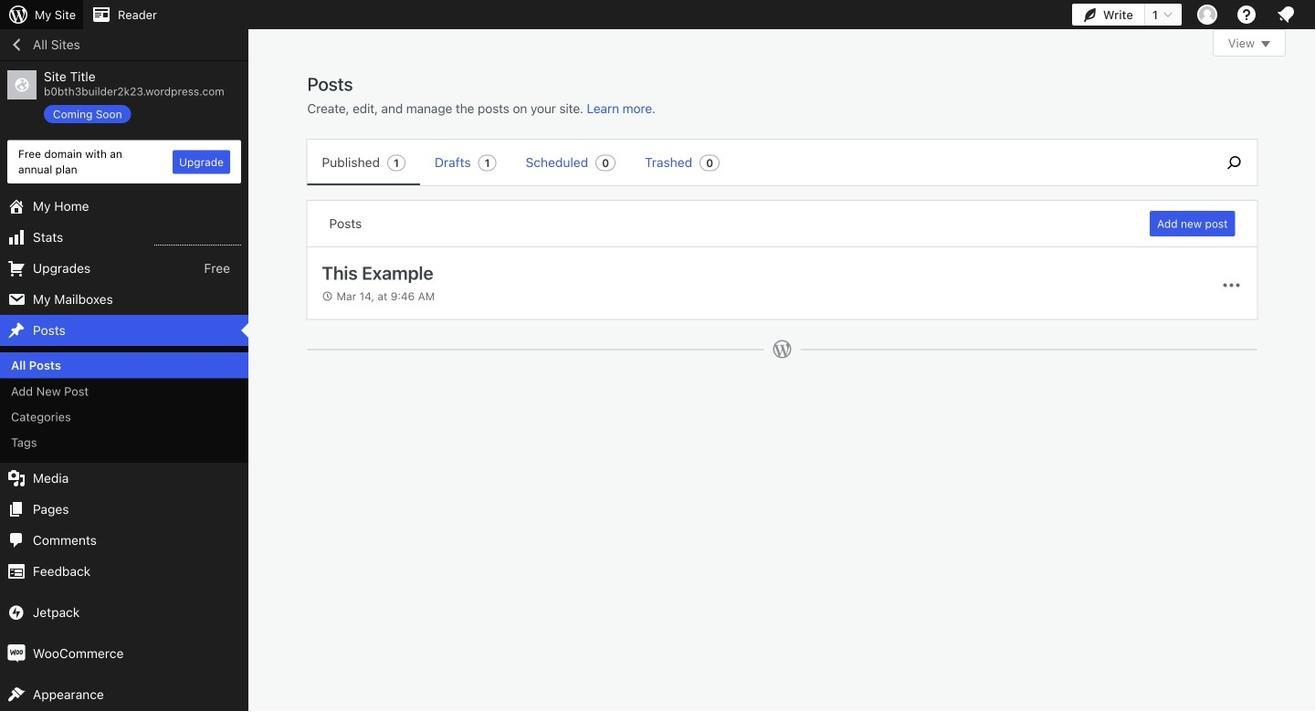 Task type: describe. For each thing, give the bounding box(es) containing it.
help image
[[1236, 4, 1258, 26]]

1 img image from the top
[[7, 604, 26, 622]]

closed image
[[1262, 41, 1271, 48]]

open search image
[[1212, 152, 1257, 174]]

toggle menu image
[[1221, 274, 1243, 296]]

3 list item from the top
[[1307, 274, 1315, 360]]

2 list item from the top
[[1307, 188, 1315, 274]]

4 list item from the top
[[1307, 360, 1315, 427]]

my profile image
[[1198, 5, 1218, 25]]



Task type: locate. For each thing, give the bounding box(es) containing it.
1 vertical spatial img image
[[7, 645, 26, 663]]

1 list item from the top
[[1307, 93, 1315, 160]]

main content
[[306, 29, 1286, 378]]

2 img image from the top
[[7, 645, 26, 663]]

list item
[[1307, 93, 1315, 160], [1307, 188, 1315, 274], [1307, 274, 1315, 360], [1307, 360, 1315, 427]]

manage your notifications image
[[1275, 4, 1297, 26]]

highest hourly views 0 image
[[154, 234, 241, 246]]

menu
[[307, 140, 1203, 185]]

0 vertical spatial img image
[[7, 604, 26, 622]]

img image
[[7, 604, 26, 622], [7, 645, 26, 663]]

None search field
[[1212, 140, 1257, 185]]



Task type: vqa. For each thing, say whether or not it's contained in the screenshot.
2nd list item from the bottom of the page
yes



